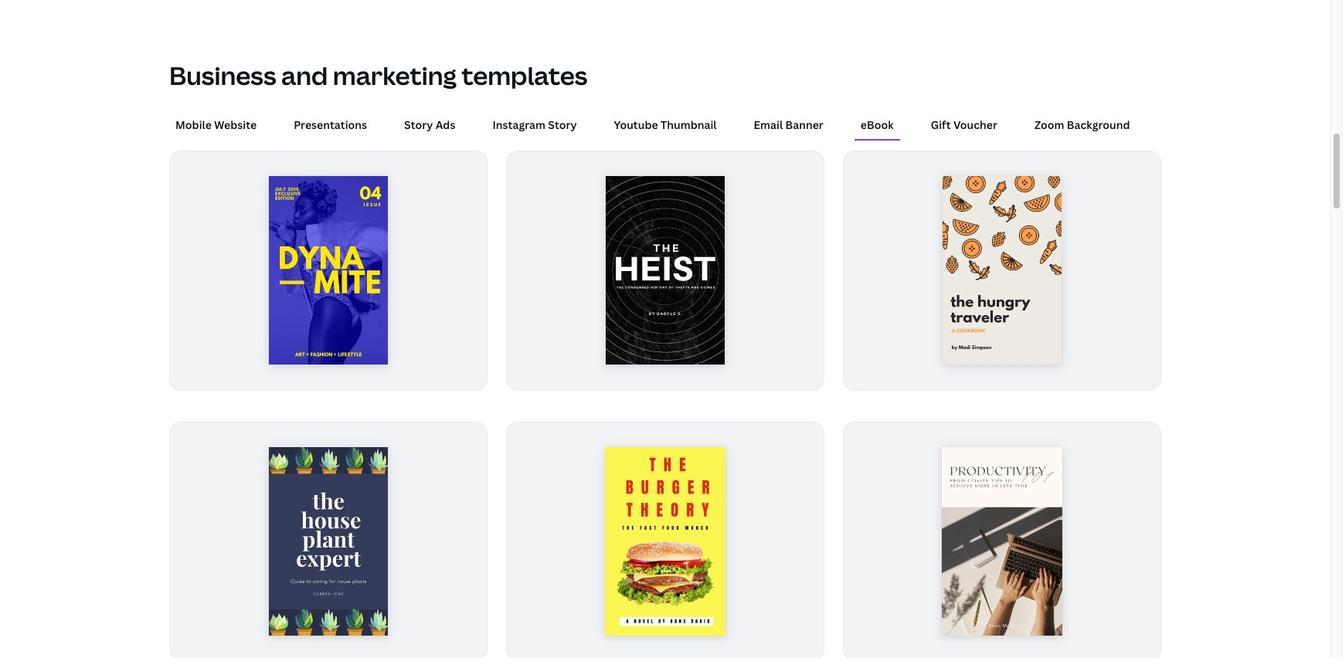 Task type: vqa. For each thing, say whether or not it's contained in the screenshot.
the Story in the "story ads" button
yes



Task type: locate. For each thing, give the bounding box(es) containing it.
0 horizontal spatial story
[[404, 118, 433, 132]]

ebook button
[[855, 111, 900, 139]]

story left ads
[[404, 118, 433, 132]]

story ads
[[404, 118, 456, 132]]

story right instagram
[[548, 118, 577, 132]]

presentations
[[294, 118, 367, 132]]

banner
[[786, 118, 824, 132]]

instagram
[[493, 118, 546, 132]]

templates
[[462, 59, 588, 92]]

art and fashion ebook image
[[269, 176, 388, 365]]

email
[[754, 118, 783, 132]]

ivory minimalist classy coach productivity tips ebook cover image
[[942, 447, 1063, 636]]

gift
[[931, 118, 951, 132]]

ebook
[[861, 118, 894, 132]]

zoom background button
[[1029, 111, 1137, 139]]

1 horizontal spatial story
[[548, 118, 577, 132]]

ads
[[436, 118, 456, 132]]

1 story from the left
[[404, 118, 433, 132]]

zoom
[[1035, 118, 1065, 132]]

mobile
[[175, 118, 212, 132]]

business
[[169, 59, 276, 92]]

gift voucher
[[931, 118, 998, 132]]

thumbnail
[[661, 118, 717, 132]]

story
[[404, 118, 433, 132], [548, 118, 577, 132]]

email banner
[[754, 118, 824, 132]]

gift voucher button
[[925, 111, 1004, 139]]

background
[[1067, 118, 1130, 132]]

youtube thumbnail button
[[608, 111, 723, 139]]



Task type: describe. For each thing, give the bounding box(es) containing it.
instagram story
[[493, 118, 577, 132]]

website
[[214, 118, 257, 132]]

youtube
[[614, 118, 658, 132]]

story ads button
[[398, 111, 462, 139]]

business and marketing templates
[[169, 59, 588, 92]]

zoom background
[[1035, 118, 1130, 132]]

green potted plants illustration ebook cover image
[[269, 447, 388, 636]]

instagram story button
[[486, 111, 583, 139]]

2 story from the left
[[548, 118, 577, 132]]

youtube thumbnail
[[614, 118, 717, 132]]

mobile website button
[[169, 111, 263, 139]]

voucher
[[954, 118, 998, 132]]

presentations button
[[288, 111, 373, 139]]

and
[[281, 59, 328, 92]]

marketing
[[333, 59, 457, 92]]

mobile website
[[175, 118, 257, 132]]

crime history non-fiction ebook cover image
[[606, 176, 725, 365]]

email banner button
[[748, 111, 830, 139]]

orange food icons recipe ebook cover image
[[943, 176, 1062, 365]]

yellow and red burger recipe book cover image
[[605, 447, 726, 636]]



